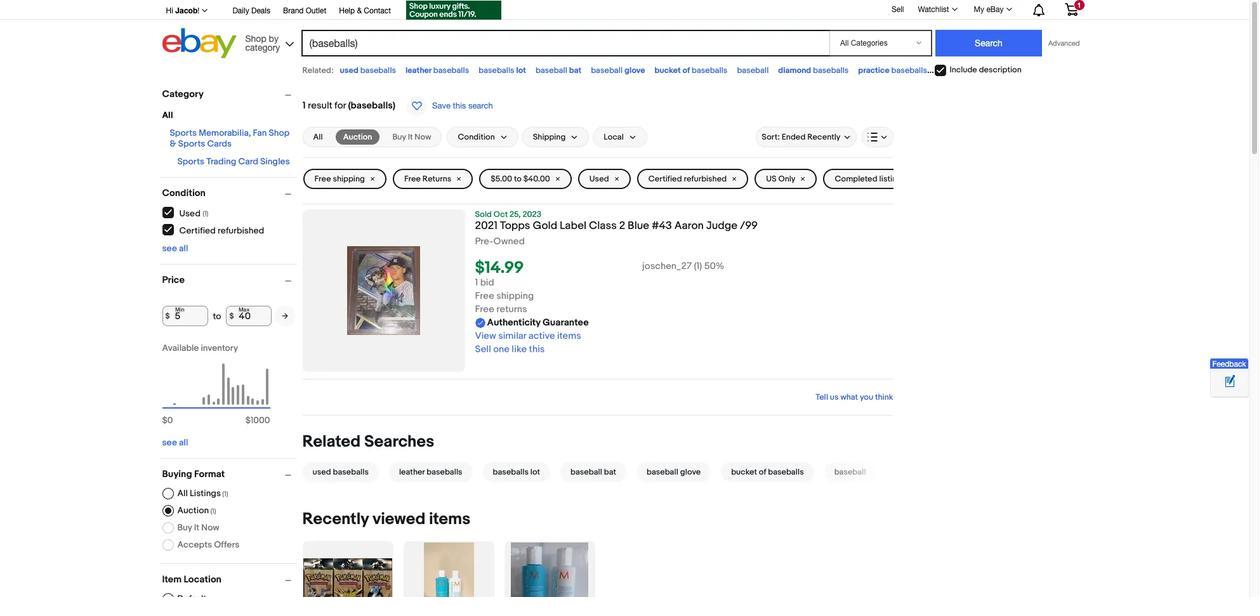 Task type: describe. For each thing, give the bounding box(es) containing it.
0 vertical spatial bat
[[569, 65, 582, 76]]

get the coupon image
[[406, 1, 501, 20]]

view similar active items link
[[475, 330, 581, 342]]

lot inside baseballs lot link
[[531, 467, 540, 477]]

returns
[[423, 174, 451, 184]]

condition for the leftmost 'condition' dropdown button
[[162, 187, 206, 199]]

searches
[[364, 432, 434, 452]]

glove inside main content
[[680, 467, 701, 477]]

watchlist
[[918, 5, 949, 14]]

1 vertical spatial bucket of baseballs
[[731, 467, 804, 477]]

$ 1000
[[245, 415, 270, 426]]

authenticity
[[487, 317, 541, 329]]

$5.00 to $40.00 link
[[479, 169, 572, 189]]

used for used (1)
[[179, 208, 201, 219]]

& inside account navigation
[[357, 6, 362, 15]]

sell link
[[886, 5, 910, 14]]

none submit inside shop by category banner
[[936, 30, 1042, 56]]

accepts offers
[[177, 540, 239, 550]]

item location
[[162, 574, 222, 586]]

what
[[841, 392, 858, 403]]

guarantee
[[543, 317, 589, 329]]

free shipping
[[315, 174, 365, 184]]

listings
[[879, 174, 906, 184]]

local button
[[593, 127, 647, 147]]

trading
[[206, 156, 236, 167]]

3x sealed fossil long/hanger booster packs (artset) wotc original pokemon cards image
[[303, 558, 392, 597]]

1 horizontal spatial bucket
[[731, 467, 757, 477]]

buy it now inside main content
[[393, 132, 431, 142]]

shipping
[[533, 132, 566, 142]]

one
[[493, 344, 510, 356]]

$5.00 to $40.00
[[491, 174, 550, 184]]

50%
[[704, 260, 724, 272]]

sports for sports memorabilia, fan shop & sports cards
[[170, 128, 197, 138]]

buying
[[162, 468, 192, 481]]

joschen_27
[[642, 260, 692, 272]]

advanced
[[1049, 39, 1080, 47]]

all for price
[[179, 437, 188, 448]]

sports memorabilia, fan shop & sports cards
[[170, 128, 290, 149]]

recently inside sort: ended recently dropdown button
[[808, 132, 841, 142]]

save this search
[[432, 101, 493, 110]]

2021 topps gold label class 2 blue #43 aaron judge /99 link
[[475, 220, 893, 236]]

sold
[[475, 209, 492, 220]]

offers
[[214, 540, 239, 550]]

(1) inside all listings (1)
[[222, 490, 228, 498]]

rawlings baseballs
[[937, 65, 1006, 76]]

$ up buying format dropdown button
[[245, 415, 251, 426]]

1 vertical spatial used
[[313, 467, 331, 477]]

label
[[560, 220, 587, 232]]

daily deals
[[233, 6, 270, 15]]

graph of available inventory between $5.0 and $40.0 image
[[162, 343, 270, 432]]

format
[[194, 468, 225, 481]]

rawlings
[[937, 65, 968, 76]]

used baseballs link
[[302, 462, 384, 483]]

advanced link
[[1042, 30, 1086, 56]]

free returns
[[404, 174, 451, 184]]

1 vertical spatial it
[[194, 522, 199, 533]]

main content containing $14.99
[[302, 83, 928, 597]]

active
[[529, 330, 555, 342]]

blue
[[628, 220, 650, 232]]

1 horizontal spatial certified refurbished link
[[637, 169, 749, 189]]

accepts
[[177, 540, 212, 550]]

0 vertical spatial lot
[[516, 65, 526, 76]]

1 horizontal spatial condition button
[[447, 127, 518, 147]]

bid
[[480, 277, 494, 289]]

to inside main content
[[514, 174, 522, 184]]

$ up inventory
[[229, 311, 234, 321]]

0 horizontal spatial items
[[429, 510, 471, 530]]

1 vertical spatial certified refurbished link
[[162, 224, 265, 236]]

2021 topps gold label class 2 blue #43 aaron judge /99 heading
[[475, 220, 758, 232]]

0 vertical spatial used
[[340, 65, 359, 76]]

0 vertical spatial leather baseballs
[[406, 65, 469, 76]]

 (1) Items text field
[[209, 507, 216, 515]]

buy inside buy it now link
[[393, 132, 406, 142]]

brand outlet
[[283, 6, 326, 15]]

related
[[302, 432, 361, 452]]

duo moroccanoil extra volume shampoo and conditioner 2.4 oz fine to medium hair image
[[511, 543, 588, 597]]

see all button for condition
[[162, 243, 188, 254]]

bucket of baseballs link
[[716, 462, 819, 483]]

sell one like this link
[[475, 344, 545, 356]]

2021
[[475, 220, 498, 232]]

practice
[[858, 65, 890, 76]]

all link
[[306, 129, 331, 145]]

fan
[[253, 128, 267, 138]]

shipping button
[[522, 127, 589, 147]]

available
[[162, 343, 199, 354]]

2023
[[523, 209, 542, 220]]

ended
[[782, 132, 806, 142]]

us only
[[766, 174, 796, 184]]

1 vertical spatial buy it now
[[177, 522, 219, 533]]

free up 'view'
[[475, 304, 494, 316]]

see all for price
[[162, 437, 188, 448]]

1 horizontal spatial certified refurbished
[[649, 174, 727, 184]]

sort:
[[762, 132, 780, 142]]

free down all "link"
[[315, 174, 331, 184]]

baseball link for related:
[[737, 65, 769, 76]]

Minimum value $5 text field
[[162, 306, 208, 326]]

1 vertical spatial refurbished
[[218, 225, 264, 236]]

0 horizontal spatial glove
[[625, 65, 645, 76]]

listings
[[190, 488, 221, 499]]

0 vertical spatial used baseballs
[[340, 65, 396, 76]]

brand outlet link
[[283, 4, 326, 18]]

search
[[468, 101, 493, 110]]

0 horizontal spatial buy
[[177, 522, 192, 533]]

sell inside account navigation
[[892, 5, 904, 14]]

0 vertical spatial bucket of baseballs
[[655, 65, 728, 76]]

baseball link for related searches
[[819, 462, 881, 483]]

1 horizontal spatial refurbished
[[684, 174, 727, 184]]

buy it now link
[[385, 129, 439, 145]]

1 vertical spatial certified refurbished
[[179, 225, 264, 236]]

local
[[604, 132, 624, 142]]

you
[[860, 392, 874, 403]]

item
[[162, 574, 182, 586]]

brand
[[283, 6, 304, 15]]

like
[[512, 344, 527, 356]]

sort: ended recently button
[[756, 127, 857, 147]]

$ up available
[[165, 311, 170, 321]]

price button
[[162, 274, 297, 286]]

0 vertical spatial it
[[408, 132, 413, 142]]

& inside 'sports memorabilia, fan shop & sports cards'
[[170, 138, 176, 149]]

1 vertical spatial used baseballs
[[313, 467, 369, 477]]

0 horizontal spatial of
[[683, 65, 690, 76]]

1 horizontal spatial now
[[415, 132, 431, 142]]

0 vertical spatial baseballs lot
[[479, 65, 526, 76]]

us
[[766, 174, 777, 184]]

tell us what you think link
[[816, 392, 893, 403]]

sold  oct 25, 2023 2021 topps gold label class 2 blue #43 aaron judge /99 pre-owned
[[475, 209, 758, 248]]

completed listings link
[[824, 169, 928, 189]]

help
[[339, 6, 355, 15]]

2
[[619, 220, 625, 232]]

1 vertical spatial leather
[[399, 467, 425, 477]]

0 vertical spatial baseball glove
[[591, 65, 645, 76]]

1 for 1
[[1078, 1, 1081, 9]]

0 horizontal spatial recently
[[302, 510, 369, 530]]

baseball glove link
[[632, 462, 716, 483]]

result
[[308, 100, 332, 112]]

shop inside "shop by category"
[[245, 33, 266, 43]]

jacob
[[175, 6, 198, 15]]

(1) for auction
[[210, 507, 216, 515]]

of inside main content
[[759, 467, 766, 477]]



Task type: locate. For each thing, give the bounding box(es) containing it.
1000
[[251, 415, 270, 426]]

oct
[[494, 209, 508, 220]]

buy
[[393, 132, 406, 142], [177, 522, 192, 533]]

1 vertical spatial all
[[313, 132, 323, 142]]

now down "save this search" button
[[415, 132, 431, 142]]

shop
[[245, 33, 266, 43], [269, 128, 290, 138]]

buy right auction text field
[[393, 132, 406, 142]]

1 vertical spatial certified
[[179, 225, 216, 236]]

condition up used (1)
[[162, 187, 206, 199]]

tell us what you think
[[816, 392, 893, 403]]

all down buying
[[177, 488, 188, 499]]

recently right the ended at the right top of page
[[808, 132, 841, 142]]

refurbished up aaron
[[684, 174, 727, 184]]

1 inside "link"
[[1078, 1, 1081, 9]]

1 vertical spatial buy
[[177, 522, 192, 533]]

see all up price
[[162, 243, 188, 254]]

(1) for used
[[203, 209, 209, 217]]

this inside button
[[453, 101, 466, 110]]

0 horizontal spatial bucket
[[655, 65, 681, 76]]

all listings (1)
[[177, 488, 228, 499]]

1 horizontal spatial items
[[557, 330, 581, 342]]

hi
[[166, 6, 173, 15]]

2 see all button from the top
[[162, 437, 188, 448]]

1 vertical spatial see
[[162, 437, 177, 448]]

1 vertical spatial bucket
[[731, 467, 757, 477]]

sell left watchlist
[[892, 5, 904, 14]]

0 horizontal spatial &
[[170, 138, 176, 149]]

see down '0'
[[162, 437, 177, 448]]

& left cards on the left top
[[170, 138, 176, 149]]

us
[[830, 392, 839, 403]]

0 horizontal spatial it
[[194, 522, 199, 533]]

shipping
[[333, 174, 365, 184], [497, 290, 534, 302]]

now down  (1) items text field
[[201, 522, 219, 533]]

0 vertical spatial certified
[[649, 174, 682, 184]]

now
[[415, 132, 431, 142], [201, 522, 219, 533]]

1 all from the top
[[179, 243, 188, 254]]

shop by category
[[245, 33, 280, 52]]

1 see from the top
[[162, 243, 177, 254]]

aaron
[[675, 220, 704, 232]]

1 vertical spatial shipping
[[497, 290, 534, 302]]

used inside main content
[[590, 174, 609, 184]]

1 vertical spatial now
[[201, 522, 219, 533]]

buy up accepts
[[177, 522, 192, 533]]

(1) inside used (1)
[[203, 209, 209, 217]]

certified down used (1)
[[179, 225, 216, 236]]

1 left result
[[302, 100, 306, 112]]

auction link
[[336, 129, 380, 145]]

1 up advanced link
[[1078, 1, 1081, 9]]

condition down search
[[458, 132, 495, 142]]

refurbished up price dropdown button
[[218, 225, 264, 236]]

deals
[[251, 6, 270, 15]]

buy it now
[[393, 132, 431, 142], [177, 522, 219, 533]]

sell inside joschen_27 (1) 50% 1 bid free shipping free returns authenticity guarantee view similar active items sell one like this
[[475, 344, 491, 356]]

see all button down '0'
[[162, 437, 188, 448]]

0 vertical spatial this
[[453, 101, 466, 110]]

certified refurbished link down used (1)
[[162, 224, 265, 236]]

location
[[184, 574, 222, 586]]

baseball bat inside baseball bat link
[[571, 467, 616, 477]]

leather baseballs link
[[384, 462, 478, 483]]

0 vertical spatial glove
[[625, 65, 645, 76]]

shop right fan
[[269, 128, 290, 138]]

all up price
[[179, 243, 188, 254]]

my ebay
[[974, 5, 1004, 14]]

buying format
[[162, 468, 225, 481]]

1 horizontal spatial 1
[[475, 277, 478, 289]]

0 vertical spatial shipping
[[333, 174, 365, 184]]

 (1) Items text field
[[221, 490, 228, 498]]

1 link
[[1057, 0, 1086, 18]]

Maximum value $40 text field
[[226, 306, 272, 326]]

/99
[[740, 220, 758, 232]]

$5.00
[[491, 174, 512, 184]]

0 horizontal spatial bat
[[569, 65, 582, 76]]

related searches
[[302, 432, 434, 452]]

2 all from the top
[[179, 437, 188, 448]]

free left returns
[[404, 174, 421, 184]]

1 horizontal spatial it
[[408, 132, 413, 142]]

auction for auction
[[343, 132, 372, 142]]

#43
[[652, 220, 672, 232]]

leather down searches
[[399, 467, 425, 477]]

leather baseballs down searches
[[399, 467, 463, 477]]

shipping down auction link
[[333, 174, 365, 184]]

auction down 1 result for (baseballs)
[[343, 132, 372, 142]]

1 vertical spatial recently
[[302, 510, 369, 530]]

certified up #43
[[649, 174, 682, 184]]

$40.00
[[523, 174, 550, 184]]

1 result for (baseballs)
[[302, 100, 396, 112]]

sports memorabilia, fan shop & sports cards link
[[170, 128, 290, 149]]

daily deals link
[[233, 4, 270, 18]]

to right the $5.00
[[514, 174, 522, 184]]

used for used
[[590, 174, 609, 184]]

used baseballs down related
[[313, 467, 369, 477]]

ebay
[[987, 5, 1004, 14]]

card
[[238, 156, 258, 167]]

outlet
[[306, 6, 326, 15]]

free
[[315, 174, 331, 184], [404, 174, 421, 184], [475, 290, 494, 302], [475, 304, 494, 316]]

it up free returns on the left top of page
[[408, 132, 413, 142]]

0 vertical spatial auction
[[343, 132, 372, 142]]

see all
[[162, 243, 188, 254], [162, 437, 188, 448]]

1 vertical spatial this
[[529, 344, 545, 356]]

all up buying
[[179, 437, 188, 448]]

0 vertical spatial recently
[[808, 132, 841, 142]]

auction down all listings (1)
[[177, 505, 209, 516]]

1 horizontal spatial this
[[529, 344, 545, 356]]

leather up "save this search" button
[[406, 65, 432, 76]]

condition button
[[447, 127, 518, 147], [162, 187, 297, 199]]

baseball
[[536, 65, 567, 76], [591, 65, 623, 76], [737, 65, 769, 76], [571, 467, 602, 477], [647, 467, 678, 477], [835, 467, 866, 477]]

2021 topps gold label class 2 blue #43 aaron judge /99 image
[[347, 246, 420, 335]]

(1) right 'listings'
[[222, 490, 228, 498]]

1 vertical spatial sell
[[475, 344, 491, 356]]

items inside joschen_27 (1) 50% 1 bid free shipping free returns authenticity guarantee view similar active items sell one like this
[[557, 330, 581, 342]]

see up price
[[162, 243, 177, 254]]

all
[[162, 110, 173, 121], [313, 132, 323, 142], [177, 488, 188, 499]]

1 see all button from the top
[[162, 243, 188, 254]]

it
[[408, 132, 413, 142], [194, 522, 199, 533]]

see all for condition
[[162, 243, 188, 254]]

0 horizontal spatial auction
[[177, 505, 209, 516]]

0 horizontal spatial certified refurbished link
[[162, 224, 265, 236]]

1 vertical spatial condition button
[[162, 187, 297, 199]]

see all button for price
[[162, 437, 188, 448]]

of
[[683, 65, 690, 76], [759, 467, 766, 477]]

1 horizontal spatial certified
[[649, 174, 682, 184]]

1 left bid
[[475, 277, 478, 289]]

shipping up returns
[[497, 290, 534, 302]]

free inside 'link'
[[404, 174, 421, 184]]

2 see all from the top
[[162, 437, 188, 448]]

0 vertical spatial certified refurbished link
[[637, 169, 749, 189]]

1 horizontal spatial &
[[357, 6, 362, 15]]

& right help
[[357, 6, 362, 15]]

inventory
[[201, 343, 238, 354]]

0 horizontal spatial now
[[201, 522, 219, 533]]

diamond baseballs
[[778, 65, 849, 76]]

viewed
[[373, 510, 426, 530]]

0 vertical spatial buy
[[393, 132, 406, 142]]

used
[[340, 65, 359, 76], [313, 467, 331, 477]]

buying format button
[[162, 468, 297, 481]]

category
[[245, 42, 280, 52]]

1 see all from the top
[[162, 243, 188, 254]]

0 horizontal spatial 1
[[302, 100, 306, 112]]

1 horizontal spatial to
[[514, 174, 522, 184]]

0 vertical spatial condition
[[458, 132, 495, 142]]

1 horizontal spatial recently
[[808, 132, 841, 142]]

None submit
[[936, 30, 1042, 56]]

0 horizontal spatial shipping
[[333, 174, 365, 184]]

sports trading card singles link
[[177, 156, 290, 167]]

1 horizontal spatial lot
[[531, 467, 540, 477]]

save this search button
[[403, 95, 497, 117]]

see all down '0'
[[162, 437, 188, 448]]

1 horizontal spatial buy it now
[[393, 132, 431, 142]]

baseballs lot inside main content
[[493, 467, 540, 477]]

(1) inside auction (1)
[[210, 507, 216, 515]]

0 vertical spatial all
[[162, 110, 173, 121]]

contact
[[364, 6, 391, 15]]

1 vertical spatial bat
[[604, 467, 616, 477]]

condition inside dropdown button
[[458, 132, 495, 142]]

used baseballs up (baseballs)
[[340, 65, 396, 76]]

pre-
[[475, 236, 494, 248]]

completed
[[835, 174, 878, 184]]

certified refurbished link
[[637, 169, 749, 189], [162, 224, 265, 236]]

auction (1)
[[177, 505, 216, 516]]

buy it now down auction (1)
[[177, 522, 219, 533]]

condition button down sports trading card singles
[[162, 187, 297, 199]]

baseball link
[[737, 65, 769, 76], [819, 462, 881, 483]]

this right save
[[453, 101, 466, 110]]

shipping inside joschen_27 (1) 50% 1 bid free shipping free returns authenticity guarantee view similar active items sell one like this
[[497, 290, 534, 302]]

1 vertical spatial of
[[759, 467, 766, 477]]

shop inside 'sports memorabilia, fan shop & sports cards'
[[269, 128, 290, 138]]

(1) inside joschen_27 (1) 50% 1 bid free shipping free returns authenticity guarantee view similar active items sell one like this
[[694, 260, 702, 272]]

see for price
[[162, 437, 177, 448]]

auction
[[343, 132, 372, 142], [177, 505, 209, 516]]

items up the same day ship moroccanoil volume shampoo and conditioner 8.5 fl oz duo image
[[429, 510, 471, 530]]

same day ship moroccanoil volume shampoo and conditioner 8.5 fl oz duo image
[[424, 543, 474, 597]]

shop by category banner
[[159, 0, 1088, 62]]

0 vertical spatial now
[[415, 132, 431, 142]]

certified refurbished link up aaron
[[637, 169, 749, 189]]

1 for 1 result for (baseballs)
[[302, 100, 306, 112]]

2 vertical spatial all
[[177, 488, 188, 499]]

lot
[[516, 65, 526, 76], [531, 467, 540, 477]]

(1)
[[203, 209, 209, 217], [694, 260, 702, 272], [222, 490, 228, 498], [210, 507, 216, 515]]

1 horizontal spatial baseball glove
[[647, 467, 701, 477]]

0 vertical spatial baseball bat
[[536, 65, 582, 76]]

sell down 'view'
[[475, 344, 491, 356]]

(1) down 'listings'
[[210, 507, 216, 515]]

0 horizontal spatial condition button
[[162, 187, 297, 199]]

baseball bat link
[[555, 462, 632, 483]]

see for condition
[[162, 243, 177, 254]]

0 horizontal spatial to
[[213, 311, 221, 322]]

buy it now up free returns on the left top of page
[[393, 132, 431, 142]]

all down category
[[162, 110, 173, 121]]

baseballs lot link
[[478, 462, 555, 483]]

1 vertical spatial glove
[[680, 467, 701, 477]]

items down guarantee
[[557, 330, 581, 342]]

1 horizontal spatial all
[[177, 488, 188, 499]]

hi jacob !
[[166, 6, 200, 15]]

save
[[432, 101, 451, 110]]

1 vertical spatial to
[[213, 311, 221, 322]]

account navigation
[[159, 0, 1088, 22]]

sell
[[892, 5, 904, 14], [475, 344, 491, 356]]

it down auction (1)
[[194, 522, 199, 533]]

2 see from the top
[[162, 437, 177, 448]]

all inside "link"
[[313, 132, 323, 142]]

Search for anything text field
[[303, 31, 827, 55]]

1 vertical spatial see all
[[162, 437, 188, 448]]

1 horizontal spatial bat
[[604, 467, 616, 477]]

0 vertical spatial see all button
[[162, 243, 188, 254]]

1 horizontal spatial shop
[[269, 128, 290, 138]]

$ up buying
[[162, 415, 167, 426]]

1 inside joschen_27 (1) 50% 1 bid free shipping free returns authenticity guarantee view similar active items sell one like this
[[475, 277, 478, 289]]

0 vertical spatial to
[[514, 174, 522, 184]]

Auction selected text field
[[343, 131, 372, 143]]

1 vertical spatial baseball glove
[[647, 467, 701, 477]]

sports for sports trading card singles
[[177, 156, 204, 167]]

0 horizontal spatial buy it now
[[177, 522, 219, 533]]

shop by category button
[[240, 28, 297, 56]]

category button
[[162, 88, 297, 100]]

0 vertical spatial leather
[[406, 65, 432, 76]]

used down related
[[313, 467, 331, 477]]

0 horizontal spatial this
[[453, 101, 466, 110]]

(1) left 50%
[[694, 260, 702, 272]]

0 horizontal spatial all
[[162, 110, 173, 121]]

0 vertical spatial bucket
[[655, 65, 681, 76]]

help & contact
[[339, 6, 391, 15]]

certified refurbished down used (1)
[[179, 225, 264, 236]]

all down result
[[313, 132, 323, 142]]

1 horizontal spatial baseball link
[[819, 462, 881, 483]]

this inside joschen_27 (1) 50% 1 bid free shipping free returns authenticity guarantee view similar active items sell one like this
[[529, 344, 545, 356]]

1 horizontal spatial glove
[[680, 467, 701, 477]]

main content
[[302, 83, 928, 597]]

free returns link
[[393, 169, 473, 189]]

topps
[[500, 220, 530, 232]]

listing options selector. list view selected. image
[[867, 132, 888, 142]]

sports
[[170, 128, 197, 138], [178, 138, 205, 149], [177, 156, 204, 167]]

price
[[162, 274, 185, 286]]

1 horizontal spatial auction
[[343, 132, 372, 142]]

used (1)
[[179, 208, 209, 219]]

baseball bat
[[536, 65, 582, 76], [571, 467, 616, 477]]

bat
[[569, 65, 582, 76], [604, 467, 616, 477]]

completed listings
[[835, 174, 906, 184]]

lot down search for anything text field
[[516, 65, 526, 76]]

see all button up price
[[162, 243, 188, 254]]

0 horizontal spatial used
[[179, 208, 201, 219]]

0 horizontal spatial certified refurbished
[[179, 225, 264, 236]]

recently down used baseballs link
[[302, 510, 369, 530]]

free down bid
[[475, 290, 494, 302]]

tell
[[816, 392, 828, 403]]

1 vertical spatial shop
[[269, 128, 290, 138]]

0 vertical spatial see
[[162, 243, 177, 254]]

sort: ended recently
[[762, 132, 841, 142]]

1 vertical spatial &
[[170, 138, 176, 149]]

1 vertical spatial items
[[429, 510, 471, 530]]

0 horizontal spatial refurbished
[[218, 225, 264, 236]]

0 horizontal spatial certified
[[179, 225, 216, 236]]

this down the active
[[529, 344, 545, 356]]

think
[[875, 392, 893, 403]]

certified refurbished up aaron
[[649, 174, 727, 184]]

1 horizontal spatial buy
[[393, 132, 406, 142]]

condition for the rightmost 'condition' dropdown button
[[458, 132, 495, 142]]

0 horizontal spatial baseball glove
[[591, 65, 645, 76]]

0 horizontal spatial used
[[313, 467, 331, 477]]

0 horizontal spatial bucket of baseballs
[[655, 65, 728, 76]]

include
[[950, 65, 977, 75]]

leather baseballs inside main content
[[399, 467, 463, 477]]

Authenticity Guarantee text field
[[475, 316, 589, 330]]

lot left baseball bat link
[[531, 467, 540, 477]]

0 vertical spatial used
[[590, 174, 609, 184]]

to right minimum value $5 text box
[[213, 311, 221, 322]]

1 vertical spatial baseball bat
[[571, 467, 616, 477]]

2 horizontal spatial all
[[313, 132, 323, 142]]

see
[[162, 243, 177, 254], [162, 437, 177, 448]]

condition button down search
[[447, 127, 518, 147]]

1 vertical spatial 1
[[302, 100, 306, 112]]

0 vertical spatial see all
[[162, 243, 188, 254]]

&
[[357, 6, 362, 15], [170, 138, 176, 149]]

(baseballs)
[[348, 100, 396, 112]]

0 vertical spatial certified refurbished
[[649, 174, 727, 184]]

category
[[162, 88, 204, 100]]

item location button
[[162, 574, 297, 586]]

all for condition
[[179, 243, 188, 254]]

shop left by
[[245, 33, 266, 43]]

0 vertical spatial baseball link
[[737, 65, 769, 76]]

(1) for joschen_27
[[694, 260, 702, 272]]

auction for auction (1)
[[177, 505, 209, 516]]

1 vertical spatial used
[[179, 208, 201, 219]]

1 horizontal spatial sell
[[892, 5, 904, 14]]

used right related:
[[340, 65, 359, 76]]

leather baseballs up save
[[406, 65, 469, 76]]

description
[[979, 65, 1022, 75]]

(1) down trading
[[203, 209, 209, 217]]

available inventory
[[162, 343, 238, 354]]

0 vertical spatial refurbished
[[684, 174, 727, 184]]



Task type: vqa. For each thing, say whether or not it's contained in the screenshot.
the rightmost shipping
yes



